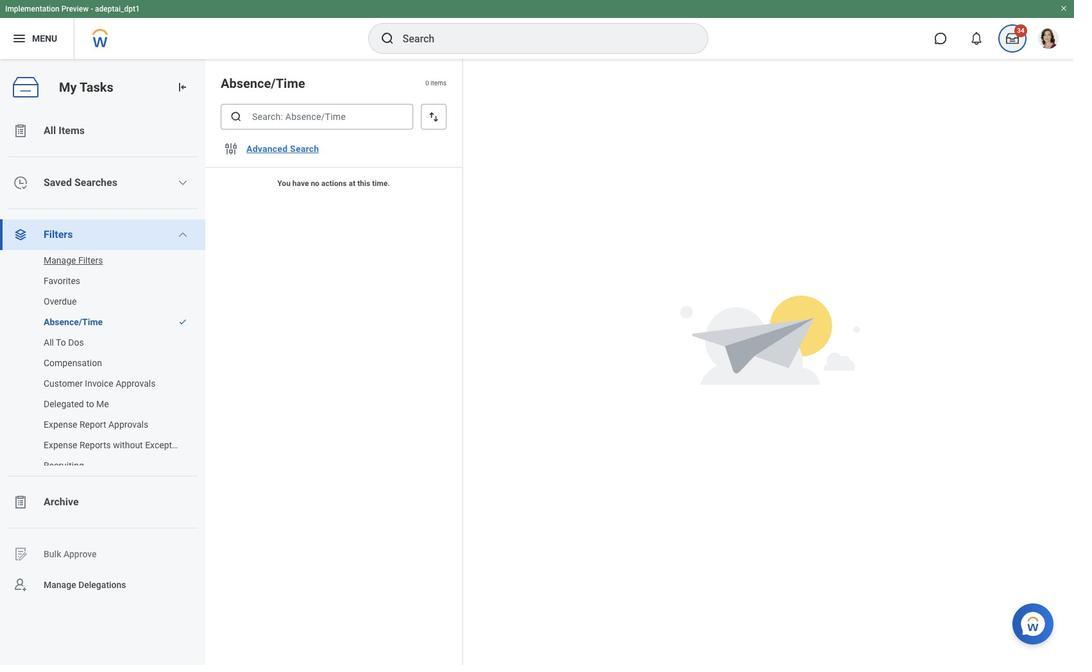 Task type: describe. For each thing, give the bounding box(es) containing it.
compensation button
[[0, 351, 193, 376]]

advanced search
[[247, 144, 319, 154]]

you
[[278, 179, 291, 188]]

transformation import image
[[176, 81, 189, 94]]

approvals for customer invoice approvals
[[116, 379, 156, 389]]

archive
[[44, 496, 79, 509]]

all to dos
[[44, 338, 84, 348]]

all items button
[[0, 116, 205, 146]]

at
[[349, 179, 356, 188]]

absence/time button
[[0, 309, 172, 335]]

to
[[56, 338, 66, 348]]

no
[[311, 179, 320, 188]]

report
[[80, 420, 106, 430]]

customer
[[44, 379, 83, 389]]

manage filters button
[[0, 248, 193, 274]]

manage delegations
[[44, 580, 126, 590]]

items
[[59, 125, 85, 137]]

manage delegations link
[[0, 570, 205, 601]]

recruiting
[[44, 461, 84, 471]]

preview
[[61, 4, 89, 13]]

manage for manage delegations
[[44, 580, 76, 590]]

rename image
[[13, 547, 28, 562]]

manage filters
[[44, 256, 103, 266]]

menu
[[32, 33, 57, 43]]

filters inside manage filters button
[[78, 256, 103, 266]]

configure image
[[223, 141, 239, 157]]

saved searches
[[44, 177, 117, 189]]

dos
[[68, 338, 84, 348]]

34 button
[[999, 24, 1028, 53]]

my
[[59, 79, 77, 95]]

Search: Absence/Time text field
[[221, 104, 414, 130]]

chevron down image
[[178, 178, 188, 188]]

filters button
[[0, 220, 205, 250]]

Search Workday  search field
[[403, 24, 682, 53]]

bulk
[[44, 549, 61, 560]]

list containing all items
[[0, 116, 205, 601]]

delegated to me
[[44, 399, 109, 410]]

chevron down image
[[178, 230, 188, 240]]

close environment banner image
[[1061, 4, 1068, 12]]

invoice
[[85, 379, 113, 389]]

all for all items
[[44, 125, 56, 137]]

my tasks
[[59, 79, 113, 95]]

search image
[[230, 110, 243, 123]]

perspective image
[[13, 227, 28, 243]]

all for all to dos
[[44, 338, 54, 348]]

me
[[96, 399, 109, 410]]

exceptions
[[145, 440, 189, 451]]

implementation preview -   adeptai_dpt1
[[5, 4, 140, 13]]

overdue button
[[0, 289, 193, 315]]

this
[[358, 179, 371, 188]]

0
[[426, 80, 429, 87]]

implementation
[[5, 4, 60, 13]]

sort image
[[428, 110, 440, 123]]

approvals for expense report approvals
[[109, 420, 148, 430]]

expense report approvals
[[44, 420, 148, 430]]

recruiting button
[[0, 453, 193, 479]]

menu button
[[0, 18, 74, 59]]

all items
[[44, 125, 85, 137]]

to
[[86, 399, 94, 410]]

clipboard image
[[13, 123, 28, 139]]

search
[[290, 144, 319, 154]]

reports
[[80, 440, 111, 451]]

34
[[1018, 27, 1025, 34]]

bulk approve link
[[0, 539, 205, 570]]

archive button
[[0, 487, 205, 518]]

list containing manage filters
[[0, 248, 205, 479]]

absence/time inside item list element
[[221, 76, 305, 91]]

profile logan mcneil image
[[1039, 28, 1059, 51]]

check image
[[179, 318, 187, 327]]

item list element
[[205, 59, 464, 666]]



Task type: vqa. For each thing, say whether or not it's contained in the screenshot.
Search
yes



Task type: locate. For each thing, give the bounding box(es) containing it.
expense reports without exceptions
[[44, 440, 189, 451]]

2 manage from the top
[[44, 580, 76, 590]]

approvals
[[116, 379, 156, 389], [109, 420, 148, 430]]

2 list from the top
[[0, 248, 205, 479]]

expense down the "delegated"
[[44, 420, 77, 430]]

0 horizontal spatial my tasks element
[[0, 59, 205, 666]]

expense for expense reports without exceptions
[[44, 440, 77, 451]]

time.
[[372, 179, 390, 188]]

manage down bulk
[[44, 580, 76, 590]]

approvals right the invoice
[[116, 379, 156, 389]]

my tasks element
[[995, 24, 1031, 53], [0, 59, 205, 666]]

menu banner
[[0, 0, 1075, 59]]

manage for manage filters
[[44, 256, 76, 266]]

1 horizontal spatial absence/time
[[221, 76, 305, 91]]

0 items
[[426, 80, 447, 87]]

my tasks element containing my tasks
[[0, 59, 205, 666]]

delegations
[[78, 580, 126, 590]]

advanced search button
[[241, 136, 324, 162]]

1 all from the top
[[44, 125, 56, 137]]

1 vertical spatial expense
[[44, 440, 77, 451]]

search image
[[380, 31, 395, 46]]

0 horizontal spatial filters
[[44, 229, 73, 241]]

approvals inside button
[[116, 379, 156, 389]]

user plus image
[[13, 578, 28, 593]]

compensation
[[44, 358, 102, 369]]

clock check image
[[13, 175, 28, 191]]

saved searches button
[[0, 168, 205, 198]]

-
[[91, 4, 93, 13]]

my tasks element containing 34
[[995, 24, 1031, 53]]

favorites
[[44, 276, 80, 286]]

expense reports without exceptions button
[[0, 433, 193, 458]]

1 vertical spatial filters
[[78, 256, 103, 266]]

approve
[[64, 549, 97, 560]]

expense report approvals button
[[0, 412, 193, 438]]

approvals up without
[[109, 420, 148, 430]]

actions
[[322, 179, 347, 188]]

absence/time up dos
[[44, 317, 103, 327]]

expense
[[44, 420, 77, 430], [44, 440, 77, 451]]

0 vertical spatial all
[[44, 125, 56, 137]]

manage up favorites
[[44, 256, 76, 266]]

all inside "button"
[[44, 338, 54, 348]]

you have no actions at this time.
[[278, 179, 390, 188]]

0 vertical spatial my tasks element
[[995, 24, 1031, 53]]

expense up the recruiting
[[44, 440, 77, 451]]

filters
[[44, 229, 73, 241], [78, 256, 103, 266]]

all to dos button
[[0, 330, 193, 356]]

tasks
[[80, 79, 113, 95]]

justify image
[[12, 31, 27, 46]]

1 vertical spatial all
[[44, 338, 54, 348]]

filters up manage filters
[[44, 229, 73, 241]]

1 expense from the top
[[44, 420, 77, 430]]

1 manage from the top
[[44, 256, 76, 266]]

delegated to me button
[[0, 392, 193, 417]]

0 vertical spatial expense
[[44, 420, 77, 430]]

customer invoice approvals
[[44, 379, 156, 389]]

clipboard image
[[13, 495, 28, 510]]

1 horizontal spatial filters
[[78, 256, 103, 266]]

approvals inside button
[[109, 420, 148, 430]]

expense inside button
[[44, 420, 77, 430]]

2 expense from the top
[[44, 440, 77, 451]]

1 horizontal spatial my tasks element
[[995, 24, 1031, 53]]

delegated
[[44, 399, 84, 410]]

manage inside button
[[44, 256, 76, 266]]

manage
[[44, 256, 76, 266], [44, 580, 76, 590]]

absence/time up search image
[[221, 76, 305, 91]]

1 vertical spatial absence/time
[[44, 317, 103, 327]]

1 list from the top
[[0, 116, 205, 601]]

saved
[[44, 177, 72, 189]]

0 horizontal spatial absence/time
[[44, 317, 103, 327]]

absence/time inside button
[[44, 317, 103, 327]]

manage inside 'link'
[[44, 580, 76, 590]]

bulk approve
[[44, 549, 97, 560]]

advanced
[[247, 144, 288, 154]]

expense for expense report approvals
[[44, 420, 77, 430]]

all
[[44, 125, 56, 137], [44, 338, 54, 348]]

all left to
[[44, 338, 54, 348]]

my tasks element inside "menu" "banner"
[[995, 24, 1031, 53]]

all inside button
[[44, 125, 56, 137]]

searches
[[74, 177, 117, 189]]

0 vertical spatial manage
[[44, 256, 76, 266]]

notifications large image
[[971, 32, 984, 45]]

all left 'items'
[[44, 125, 56, 137]]

filters inside filters dropdown button
[[44, 229, 73, 241]]

0 vertical spatial filters
[[44, 229, 73, 241]]

inbox large image
[[1007, 32, 1020, 45]]

adeptai_dpt1
[[95, 4, 140, 13]]

customer invoice approvals button
[[0, 371, 193, 397]]

1 vertical spatial approvals
[[109, 420, 148, 430]]

without
[[113, 440, 143, 451]]

2 all from the top
[[44, 338, 54, 348]]

filters up 'favorites' button on the top
[[78, 256, 103, 266]]

0 vertical spatial absence/time
[[221, 76, 305, 91]]

have
[[293, 179, 309, 188]]

1 vertical spatial manage
[[44, 580, 76, 590]]

overdue
[[44, 297, 77, 307]]

1 vertical spatial my tasks element
[[0, 59, 205, 666]]

0 vertical spatial approvals
[[116, 379, 156, 389]]

favorites button
[[0, 268, 193, 294]]

absence/time
[[221, 76, 305, 91], [44, 317, 103, 327]]

items
[[431, 80, 447, 87]]

list
[[0, 116, 205, 601], [0, 248, 205, 479]]

expense inside button
[[44, 440, 77, 451]]



